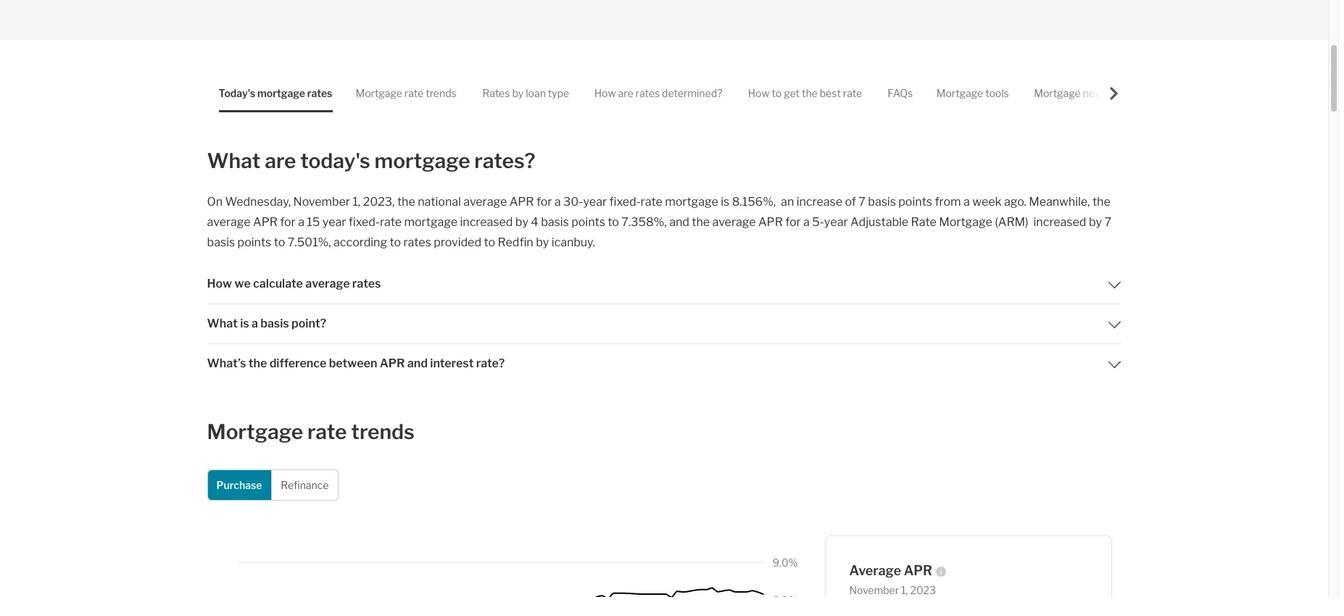 Task type: describe. For each thing, give the bounding box(es) containing it.
what's
[[207, 357, 246, 370]]

type
[[548, 87, 569, 100]]

average apr
[[849, 563, 932, 578]]

week
[[972, 195, 1002, 209]]

1, inside on wednesday, november 1, 2023, the national average apr for a 30-year fixed-rate mortgage is 8.156%,  an increase of 7 basis points from a week ago. meanwhile, the average apr for a 15 year fixed-rate mortgage increased by 4 basis points to 7.358%, and the average apr for a 5-year adjustable rate mortgage (arm)  increased by 7 basis points to 7.501%, according to rates provided to redfin by icanbuy.
[[353, 195, 361, 209]]

mortgage up 7.358%,
[[665, 195, 718, 209]]

15
[[307, 215, 320, 229]]

1 vertical spatial fixed-
[[349, 215, 380, 229]]

today's
[[300, 148, 370, 173]]

meanwhile,
[[1029, 195, 1090, 209]]

mortgage down the national
[[404, 215, 458, 229]]

average down rates?
[[463, 195, 507, 209]]

how for how we calculate average rates
[[207, 277, 232, 291]]

how are rates determined?
[[594, 87, 722, 100]]

the right 7.358%,
[[692, 215, 710, 229]]

0 horizontal spatial for
[[280, 215, 296, 229]]

the right meanwhile,
[[1093, 195, 1111, 209]]

5-
[[812, 215, 824, 229]]

how to get the best rate link
[[748, 75, 862, 112]]

calculate
[[253, 277, 303, 291]]

rate?
[[476, 357, 505, 370]]

rates inside "link"
[[636, 87, 660, 100]]

to left get
[[772, 87, 782, 100]]

loan
[[526, 87, 546, 100]]

increase
[[797, 195, 842, 209]]

average
[[849, 563, 901, 578]]

what are today's mortgage rates?
[[207, 148, 535, 173]]

how for how are rates determined?
[[594, 87, 616, 100]]

mortgage news link
[[1034, 75, 1108, 112]]

1 horizontal spatial for
[[536, 195, 552, 209]]

mortgage rate trends link
[[356, 75, 457, 112]]

7.358%,
[[622, 215, 667, 229]]

rate
[[911, 215, 937, 229]]

0 horizontal spatial trends
[[351, 420, 414, 444]]

mortgage inside on wednesday, november 1, 2023, the national average apr for a 30-year fixed-rate mortgage is 8.156%,  an increase of 7 basis points from a week ago. meanwhile, the average apr for a 15 year fixed-rate mortgage increased by 4 basis points to 7.358%, and the average apr for a 5-year adjustable rate mortgage (arm)  increased by 7 basis points to 7.501%, according to rates provided to redfin by icanbuy.
[[939, 215, 992, 229]]

how to get the best rate
[[748, 87, 862, 100]]

rates by loan type
[[482, 87, 569, 100]]

the right what's
[[249, 357, 267, 370]]

and inside on wednesday, november 1, 2023, the national average apr for a 30-year fixed-rate mortgage is 8.156%,  an increase of 7 basis points from a week ago. meanwhile, the average apr for a 15 year fixed-rate mortgage increased by 4 basis points to 7.358%, and the average apr for a 5-year adjustable rate mortgage (arm)  increased by 7 basis points to 7.501%, according to rates provided to redfin by icanbuy.
[[669, 215, 689, 229]]

purchase
[[216, 479, 262, 491]]

apr up 2023
[[904, 563, 932, 578]]

option group containing purchase
[[207, 469, 339, 501]]

to left 7.358%,
[[608, 215, 619, 229]]

between
[[329, 357, 377, 370]]

a left "15"
[[298, 215, 304, 229]]

on
[[207, 195, 223, 209]]

are for how
[[618, 87, 633, 100]]

today's mortgage rates
[[219, 87, 332, 100]]

by left 4
[[515, 215, 528, 229]]

a left 30- on the left top of page
[[555, 195, 561, 209]]

today's
[[219, 87, 255, 100]]

mortgage tools
[[937, 87, 1009, 100]]

average down 8.156%,
[[712, 215, 756, 229]]

2 horizontal spatial points
[[899, 195, 932, 209]]

0 vertical spatial fixed-
[[609, 195, 641, 209]]

to left the 7.501%,
[[274, 236, 285, 249]]

mortgage tools link
[[937, 75, 1009, 112]]

is inside on wednesday, november 1, 2023, the national average apr for a 30-year fixed-rate mortgage is 8.156%,  an increase of 7 basis points from a week ago. meanwhile, the average apr for a 15 year fixed-rate mortgage increased by 4 basis points to 7.358%, and the average apr for a 5-year adjustable rate mortgage (arm)  increased by 7 basis points to 7.501%, according to rates provided to redfin by icanbuy.
[[721, 195, 730, 209]]

8.156%,
[[732, 195, 776, 209]]

1 increased from the left
[[460, 215, 513, 229]]

mortgage news
[[1034, 87, 1108, 100]]

mortgage for mortgage news link
[[1034, 87, 1081, 100]]

tools
[[985, 87, 1009, 100]]

point?
[[292, 317, 326, 331]]

rates by loan type link
[[482, 75, 569, 112]]

by inside rates by loan type link
[[512, 87, 524, 100]]

how we calculate average rates
[[207, 277, 381, 291]]

faqs
[[888, 87, 913, 100]]

2023,
[[363, 195, 395, 209]]

of
[[845, 195, 856, 209]]

1 vertical spatial points
[[571, 215, 605, 229]]

refinance
[[281, 479, 329, 491]]

wednesday,
[[225, 195, 291, 209]]

faqs link
[[888, 75, 913, 112]]

news
[[1083, 87, 1108, 100]]

apr up 4
[[509, 195, 534, 209]]

next image
[[1108, 87, 1121, 100]]

Refinance radio
[[271, 469, 339, 501]]

a down the calculate
[[252, 317, 258, 331]]

2 horizontal spatial year
[[824, 215, 848, 229]]

0 horizontal spatial 7
[[859, 195, 866, 209]]

an
[[781, 195, 794, 209]]

average up point?
[[305, 277, 350, 291]]

what's the difference between apr and interest rate?
[[207, 357, 505, 370]]



Task type: vqa. For each thing, say whether or not it's contained in the screenshot.
910K
no



Task type: locate. For each thing, give the bounding box(es) containing it.
are left determined?
[[618, 87, 633, 100]]

the
[[802, 87, 818, 100], [397, 195, 415, 209], [1093, 195, 1111, 209], [692, 215, 710, 229], [249, 357, 267, 370]]

increased down meanwhile,
[[1034, 215, 1086, 229]]

by left loan
[[512, 87, 524, 100]]

how left we
[[207, 277, 232, 291]]

what
[[207, 148, 261, 173], [207, 317, 238, 331]]

how inside how are rates determined? "link"
[[594, 87, 616, 100]]

fixed- up 'according'
[[349, 215, 380, 229]]

apr
[[509, 195, 534, 209], [253, 215, 278, 229], [758, 215, 783, 229], [380, 357, 405, 370], [904, 563, 932, 578]]

year right "15"
[[322, 215, 346, 229]]

on wednesday, november 1, 2023, the national average apr for a 30-year fixed-rate mortgage is 8.156%,  an increase of 7 basis points from a week ago. meanwhile, the average apr for a 15 year fixed-rate mortgage increased by 4 basis points to 7.358%, and the average apr for a 5-year adjustable rate mortgage (arm)  increased by 7 basis points to 7.501%, according to rates provided to redfin by icanbuy.
[[207, 195, 1114, 249]]

1 horizontal spatial november
[[849, 584, 899, 596]]

rate
[[404, 87, 424, 100], [843, 87, 862, 100], [641, 195, 663, 209], [380, 215, 402, 229], [307, 420, 347, 444]]

apr down 8.156%,
[[758, 215, 783, 229]]

0 vertical spatial points
[[899, 195, 932, 209]]

a
[[555, 195, 561, 209], [964, 195, 970, 209], [298, 215, 304, 229], [803, 215, 810, 229], [252, 317, 258, 331]]

30-
[[563, 195, 583, 209]]

how right type
[[594, 87, 616, 100]]

Purchase radio
[[207, 469, 272, 501]]

are inside "link"
[[618, 87, 633, 100]]

the right get
[[802, 87, 818, 100]]

and right 7.358%,
[[669, 215, 689, 229]]

mortgage
[[257, 87, 305, 100], [375, 148, 470, 173], [665, 195, 718, 209], [404, 215, 458, 229]]

rates up the today's
[[307, 87, 332, 100]]

to right 'according'
[[390, 236, 401, 249]]

today's mortgage rates link
[[219, 75, 332, 112]]

how are rates determined? link
[[594, 75, 722, 112]]

1 horizontal spatial and
[[669, 215, 689, 229]]

rates?
[[474, 148, 535, 173]]

mortgage inside "link"
[[937, 87, 983, 100]]

redfin
[[498, 236, 533, 249]]

mortgage right today's
[[257, 87, 305, 100]]

2 vertical spatial points
[[238, 236, 271, 249]]

rates inside on wednesday, november 1, 2023, the national average apr for a 30-year fixed-rate mortgage is 8.156%,  an increase of 7 basis points from a week ago. meanwhile, the average apr for a 15 year fixed-rate mortgage increased by 4 basis points to 7.358%, and the average apr for a 5-year adjustable rate mortgage (arm)  increased by 7 basis points to 7.501%, according to rates provided to redfin by icanbuy.
[[403, 236, 431, 249]]

we
[[234, 277, 251, 291]]

1 horizontal spatial 7
[[1105, 215, 1111, 229]]

are up "wednesday,"
[[265, 148, 296, 173]]

2 horizontal spatial how
[[748, 87, 770, 100]]

by down 4
[[536, 236, 549, 249]]

0 horizontal spatial increased
[[460, 215, 513, 229]]

1,
[[353, 195, 361, 209], [901, 584, 908, 596]]

1 horizontal spatial 1,
[[901, 584, 908, 596]]

fixed-
[[609, 195, 641, 209], [349, 215, 380, 229]]

apr right between
[[380, 357, 405, 370]]

0 vertical spatial 1,
[[353, 195, 361, 209]]

mortgage up purchase
[[207, 420, 303, 444]]

rates left determined?
[[636, 87, 660, 100]]

is
[[721, 195, 730, 209], [240, 317, 249, 331]]

year
[[583, 195, 607, 209], [322, 215, 346, 229], [824, 215, 848, 229]]

1 horizontal spatial increased
[[1034, 215, 1086, 229]]

interest
[[430, 357, 474, 370]]

increased
[[460, 215, 513, 229], [1034, 215, 1086, 229]]

how for how to get the best rate
[[748, 87, 770, 100]]

0 horizontal spatial year
[[322, 215, 346, 229]]

0 vertical spatial november
[[293, 195, 350, 209]]

how left get
[[748, 87, 770, 100]]

november up "15"
[[293, 195, 350, 209]]

how inside how to get the best rate link
[[748, 87, 770, 100]]

1 vertical spatial trends
[[351, 420, 414, 444]]

november
[[293, 195, 350, 209], [849, 584, 899, 596]]

2 increased from the left
[[1034, 215, 1086, 229]]

difference
[[269, 357, 327, 370]]

1 vertical spatial is
[[240, 317, 249, 331]]

by down meanwhile,
[[1089, 215, 1102, 229]]

rates
[[307, 87, 332, 100], [636, 87, 660, 100], [403, 236, 431, 249], [352, 277, 381, 291]]

average down on
[[207, 215, 251, 229]]

mortgage inside mortgage news link
[[1034, 87, 1081, 100]]

adjustable
[[850, 215, 909, 229]]

for
[[536, 195, 552, 209], [280, 215, 296, 229], [785, 215, 801, 229]]

1, left 2023
[[901, 584, 908, 596]]

points down "wednesday,"
[[238, 236, 271, 249]]

7.501%,
[[288, 236, 331, 249]]

1 horizontal spatial points
[[571, 215, 605, 229]]

1 horizontal spatial is
[[721, 195, 730, 209]]

what for what are today's mortgage rates?
[[207, 148, 261, 173]]

from
[[935, 195, 961, 209]]

average
[[463, 195, 507, 209], [207, 215, 251, 229], [712, 215, 756, 229], [305, 277, 350, 291]]

0 horizontal spatial points
[[238, 236, 271, 249]]

to
[[772, 87, 782, 100], [608, 215, 619, 229], [274, 236, 285, 249], [390, 236, 401, 249], [484, 236, 495, 249]]

mortgage inside mortgage rate trends link
[[356, 87, 402, 100]]

are for what
[[265, 148, 296, 173]]

1 vertical spatial 7
[[1105, 215, 1111, 229]]

year up icanbuy.
[[583, 195, 607, 209]]

option group
[[207, 469, 339, 501]]

0 vertical spatial is
[[721, 195, 730, 209]]

7
[[859, 195, 866, 209], [1105, 215, 1111, 229]]

according
[[334, 236, 387, 249]]

to left redfin
[[484, 236, 495, 249]]

rates
[[482, 87, 510, 100]]

trends
[[426, 87, 457, 100], [351, 420, 414, 444]]

1 horizontal spatial trends
[[426, 87, 457, 100]]

and
[[669, 215, 689, 229], [407, 357, 428, 370]]

provided
[[434, 236, 481, 249]]

0 vertical spatial 7
[[859, 195, 866, 209]]

is left 8.156%,
[[721, 195, 730, 209]]

basis up adjustable
[[868, 195, 896, 209]]

increased up provided
[[460, 215, 513, 229]]

what is a basis point?
[[207, 317, 326, 331]]

1 vertical spatial 1,
[[901, 584, 908, 596]]

0 horizontal spatial how
[[207, 277, 232, 291]]

what up on
[[207, 148, 261, 173]]

what for what is a basis point?
[[207, 317, 238, 331]]

rates left provided
[[403, 236, 431, 249]]

mortgage left tools on the top
[[937, 87, 983, 100]]

basis right 4
[[541, 215, 569, 229]]

a left 5-
[[803, 215, 810, 229]]

national
[[418, 195, 461, 209]]

mortgage
[[356, 87, 402, 100], [937, 87, 983, 100], [1034, 87, 1081, 100], [939, 215, 992, 229], [207, 420, 303, 444]]

the right 2023,
[[397, 195, 415, 209]]

november inside on wednesday, november 1, 2023, the national average apr for a 30-year fixed-rate mortgage is 8.156%,  an increase of 7 basis points from a week ago. meanwhile, the average apr for a 15 year fixed-rate mortgage increased by 4 basis points to 7.358%, and the average apr for a 5-year adjustable rate mortgage (arm)  increased by 7 basis points to 7.501%, according to rates provided to redfin by icanbuy.
[[293, 195, 350, 209]]

1 vertical spatial are
[[265, 148, 296, 173]]

1 vertical spatial what
[[207, 317, 238, 331]]

1 vertical spatial november
[[849, 584, 899, 596]]

points up rate
[[899, 195, 932, 209]]

for left "15"
[[280, 215, 296, 229]]

0 horizontal spatial fixed-
[[349, 215, 380, 229]]

1 horizontal spatial are
[[618, 87, 633, 100]]

2 horizontal spatial for
[[785, 215, 801, 229]]

1 horizontal spatial how
[[594, 87, 616, 100]]

0 vertical spatial mortgage rate trends
[[356, 87, 457, 100]]

0 vertical spatial and
[[669, 215, 689, 229]]

and left interest
[[407, 357, 428, 370]]

a right from
[[964, 195, 970, 209]]

0 horizontal spatial and
[[407, 357, 428, 370]]

how
[[594, 87, 616, 100], [748, 87, 770, 100], [207, 277, 232, 291]]

2 what from the top
[[207, 317, 238, 331]]

0 horizontal spatial november
[[293, 195, 350, 209]]

2023
[[910, 584, 936, 596]]

0 horizontal spatial 1,
[[353, 195, 361, 209]]

basis left point?
[[260, 317, 289, 331]]

apr down "wednesday,"
[[253, 215, 278, 229]]

1 vertical spatial and
[[407, 357, 428, 370]]

determined?
[[662, 87, 722, 100]]

best
[[820, 87, 841, 100]]

is down we
[[240, 317, 249, 331]]

mortgage for the mortgage tools "link"
[[937, 87, 983, 100]]

1 horizontal spatial year
[[583, 195, 607, 209]]

for up 4
[[536, 195, 552, 209]]

0 horizontal spatial are
[[265, 148, 296, 173]]

0 vertical spatial what
[[207, 148, 261, 173]]

(arm)
[[995, 215, 1029, 229]]

1 vertical spatial mortgage rate trends
[[207, 420, 414, 444]]

1, left 2023,
[[353, 195, 361, 209]]

4
[[531, 215, 539, 229]]

mortgage up what are today's mortgage rates?
[[356, 87, 402, 100]]

mortgage for mortgage rate trends link
[[356, 87, 402, 100]]

rates down 'according'
[[352, 277, 381, 291]]

are
[[618, 87, 633, 100], [265, 148, 296, 173]]

1 what from the top
[[207, 148, 261, 173]]

november 1, 2023
[[849, 584, 936, 596]]

year down "of"
[[824, 215, 848, 229]]

0 vertical spatial trends
[[426, 87, 457, 100]]

get
[[784, 87, 800, 100]]

for down an
[[785, 215, 801, 229]]

fixed- up 7.358%,
[[609, 195, 641, 209]]

points up icanbuy.
[[571, 215, 605, 229]]

ago.
[[1004, 195, 1026, 209]]

0 horizontal spatial is
[[240, 317, 249, 331]]

icanbuy.
[[551, 236, 595, 249]]

0 vertical spatial are
[[618, 87, 633, 100]]

basis
[[868, 195, 896, 209], [541, 215, 569, 229], [207, 236, 235, 249], [260, 317, 289, 331]]

points
[[899, 195, 932, 209], [571, 215, 605, 229], [238, 236, 271, 249]]

mortgage down from
[[939, 215, 992, 229]]

by
[[512, 87, 524, 100], [515, 215, 528, 229], [1089, 215, 1102, 229], [536, 236, 549, 249]]

november down average
[[849, 584, 899, 596]]

what up what's
[[207, 317, 238, 331]]

1 horizontal spatial fixed-
[[609, 195, 641, 209]]

basis down on
[[207, 236, 235, 249]]

mortgage up the national
[[375, 148, 470, 173]]

mortgage rate trends
[[356, 87, 457, 100], [207, 420, 414, 444]]

mortgage left news
[[1034, 87, 1081, 100]]



